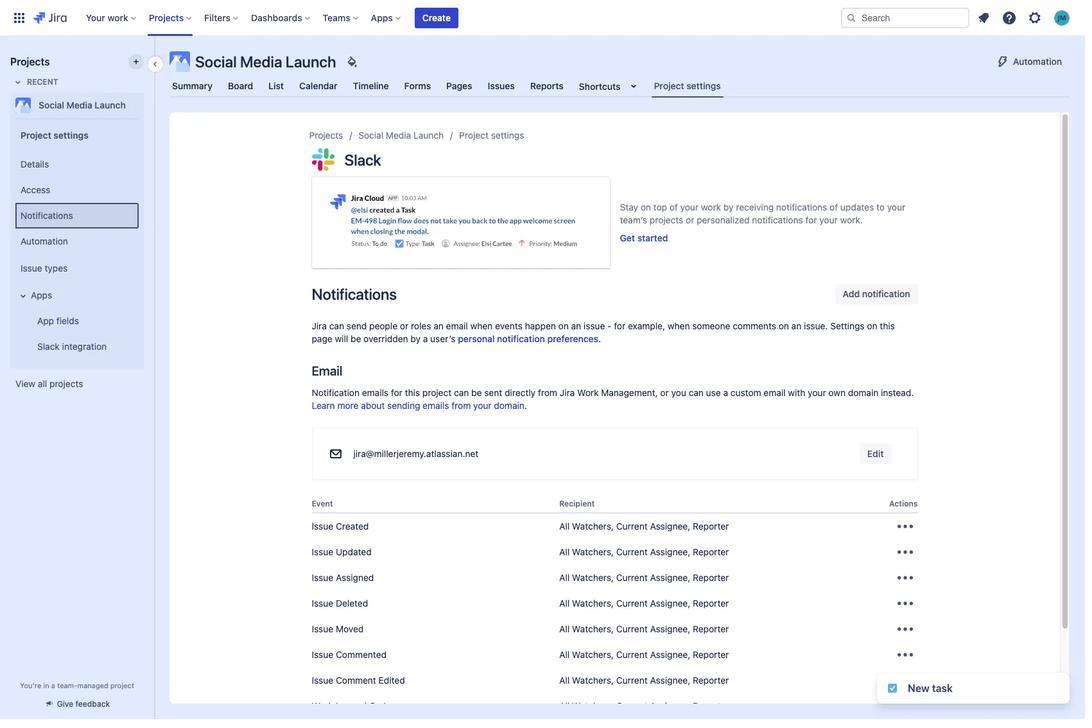 Task type: locate. For each thing, give the bounding box(es) containing it.
notification actions image for deleted
[[895, 593, 915, 614]]

3 notification actions image from the top
[[895, 644, 915, 665]]

view all projects link
[[10, 372, 144, 396]]

apps right "teams" dropdown button
[[371, 12, 393, 23]]

social media launch up list
[[195, 53, 336, 71]]

project right shortcuts popup button
[[654, 80, 684, 91]]

receiving
[[736, 202, 774, 213]]

personal
[[458, 334, 495, 344]]

dashboards button
[[247, 7, 315, 28]]

4 assignee, from the top
[[650, 598, 690, 608]]

by
[[724, 202, 734, 213], [411, 334, 421, 344]]

assignee, for issue commented
[[650, 649, 690, 660]]

1 horizontal spatial for
[[614, 321, 626, 332]]

email inside 'notification emails for this project can be sent directly from jira work management, or you can use a custom email with your own domain instead. learn more about sending emails from your domain .'
[[764, 388, 786, 398]]

group
[[13, 118, 139, 367], [13, 148, 139, 363]]

recipient
[[559, 499, 595, 509]]

2 of from the left
[[830, 202, 838, 213]]

notification right add
[[862, 289, 910, 300]]

a right "in"
[[51, 681, 55, 690]]

0 vertical spatial email
[[446, 321, 468, 332]]

emails up about
[[362, 388, 389, 398]]

a
[[423, 334, 428, 344], [723, 388, 728, 398], [51, 681, 55, 690]]

notification
[[312, 388, 360, 398]]

an up user's
[[434, 321, 444, 332]]

all for issue updated
[[559, 546, 570, 557]]

0 vertical spatial notification
[[862, 289, 910, 300]]

issue right on
[[384, 700, 405, 711]]

2 notification actions image from the top
[[895, 619, 915, 639]]

issue left comment
[[312, 675, 333, 686]]

projects down 'top'
[[650, 215, 683, 226]]

settings
[[687, 80, 721, 91], [54, 129, 88, 140], [491, 130, 524, 141]]

0 vertical spatial jira
[[312, 321, 327, 332]]

own
[[829, 388, 846, 398]]

work
[[577, 388, 599, 398], [312, 700, 333, 711]]

social media launch link down forms link
[[358, 128, 444, 143]]

3 watchers, from the top
[[572, 572, 614, 583]]

for right -
[[614, 321, 626, 332]]

watchers, for work logged on issue
[[572, 700, 614, 711]]

search image
[[846, 13, 857, 23]]

or left personalized
[[686, 215, 694, 226]]

watchers, for issue comment edited
[[572, 675, 614, 686]]

be down the send
[[351, 334, 361, 344]]

or inside jira can send people or roles an email when events happen on an issue - for example, when someone comments on an issue. settings on this page will be overridden by a user's
[[400, 321, 409, 332]]

4 all watchers, current assignee, reporter from the top
[[559, 598, 729, 608]]

notification down events
[[497, 334, 545, 344]]

notifications down access
[[21, 210, 73, 221]]

work right "your"
[[108, 12, 128, 23]]

all for issue moved
[[559, 623, 570, 634]]

4 notification actions image from the top
[[895, 670, 915, 691]]

email up user's
[[446, 321, 468, 332]]

use
[[706, 388, 721, 398]]

0 vertical spatial automation
[[1013, 56, 1062, 67]]

group containing project settings
[[13, 118, 139, 367]]

0 horizontal spatial of
[[670, 202, 678, 213]]

all for issue comment edited
[[559, 675, 570, 686]]

work left "logged"
[[312, 700, 333, 711]]

or
[[686, 215, 694, 226], [400, 321, 409, 332], [660, 388, 669, 398]]

a down roles
[[423, 334, 428, 344]]

email left with
[[764, 388, 786, 398]]

from right sending
[[452, 400, 471, 411]]

projects right all
[[49, 378, 83, 389]]

1 group from the top
[[13, 118, 139, 367]]

project up learn more about sending emails from your domain button on the bottom
[[422, 388, 452, 398]]

when right example,
[[668, 321, 690, 332]]

project settings for project settings link
[[459, 130, 524, 141]]

team's
[[620, 215, 647, 226]]

when
[[470, 321, 493, 332], [668, 321, 690, 332]]

0 vertical spatial social media launch
[[195, 53, 336, 71]]

automation up issue types
[[21, 235, 68, 246]]

assignee, for issue assigned
[[650, 572, 690, 583]]

jira issue preview in slack image
[[312, 177, 610, 269]]

board
[[228, 80, 253, 91]]

launch left add to starred icon
[[95, 100, 126, 110]]

1 horizontal spatial an
[[571, 321, 581, 332]]

1 horizontal spatial slack
[[345, 151, 381, 169]]

1 horizontal spatial a
[[423, 334, 428, 344]]

0 vertical spatial work
[[577, 388, 599, 398]]

3 all watchers, current assignee, reporter from the top
[[559, 572, 729, 583]]

watchers, for issue moved
[[572, 623, 614, 634]]

on left 'top'
[[641, 202, 651, 213]]

social media launch link down 'recent'
[[10, 92, 139, 118]]

2 all watchers, current assignee, reporter from the top
[[559, 546, 729, 557]]

automation right automation 'icon'
[[1013, 56, 1062, 67]]

2 horizontal spatial social
[[358, 130, 383, 141]]

7 all from the top
[[559, 675, 570, 686]]

slack down app
[[37, 341, 60, 352]]

settings image
[[1027, 10, 1043, 25]]

1 vertical spatial launch
[[95, 100, 126, 110]]

jira up page
[[312, 321, 327, 332]]

new
[[908, 683, 930, 694]]

7 reporter from the top
[[693, 675, 729, 686]]

0 horizontal spatial apps
[[31, 289, 52, 300]]

2 vertical spatial or
[[660, 388, 669, 398]]

0 horizontal spatial jira
[[312, 321, 327, 332]]

0 vertical spatial this
[[880, 321, 895, 332]]

4 current from the top
[[616, 598, 648, 608]]

1 vertical spatial apps
[[31, 289, 52, 300]]

2 notification actions image from the top
[[895, 567, 915, 588]]

1 vertical spatial by
[[411, 334, 421, 344]]

project up details
[[21, 129, 51, 140]]

2 horizontal spatial projects
[[309, 130, 343, 141]]

1 all watchers, current assignee, reporter from the top
[[559, 521, 729, 531]]

reporter for issue deleted
[[693, 598, 729, 608]]

1 horizontal spatial project
[[422, 388, 452, 398]]

a inside jira can send people or roles an email when events happen on an issue - for example, when someone comments on an issue. settings on this page will be overridden by a user's
[[423, 334, 428, 344]]

be inside 'notification emails for this project can be sent directly from jira work management, or you can use a custom email with your own domain instead. learn more about sending emails from your domain .'
[[471, 388, 482, 398]]

your down sent
[[473, 400, 492, 411]]

media up list
[[240, 53, 282, 71]]

media down forms link
[[386, 130, 411, 141]]

1 notification actions image from the top
[[895, 516, 915, 537]]

0 vertical spatial work
[[108, 12, 128, 23]]

reporter for issue moved
[[693, 623, 729, 634]]

project down pages link
[[459, 130, 489, 141]]

1 horizontal spatial by
[[724, 202, 734, 213]]

0 horizontal spatial an
[[434, 321, 444, 332]]

notifications
[[776, 202, 827, 213], [752, 215, 803, 226]]

by down roles
[[411, 334, 421, 344]]

give feedback button
[[36, 693, 118, 715]]

work
[[108, 12, 128, 23], [701, 202, 721, 213]]

. down issue
[[598, 334, 601, 344]]

settings
[[830, 321, 865, 332]]

project inside 'notification emails for this project can be sent directly from jira work management, or you can use a custom email with your own domain instead. learn more about sending emails from your domain .'
[[422, 388, 452, 398]]

7 assignee, from the top
[[650, 675, 690, 686]]

give
[[57, 699, 73, 709]]

1 vertical spatial or
[[400, 321, 409, 332]]

by up personalized
[[724, 202, 734, 213]]

for inside jira can send people or roles an email when events happen on an issue - for example, when someone comments on an issue. settings on this page will be overridden by a user's
[[614, 321, 626, 332]]

8 all watchers, current assignee, reporter from the top
[[559, 700, 729, 711]]

or left the you
[[660, 388, 669, 398]]

issue left moved in the bottom of the page
[[312, 623, 333, 634]]

2 vertical spatial media
[[386, 130, 411, 141]]

app fields link
[[23, 308, 139, 334]]

projects for projects popup button at left
[[149, 12, 184, 23]]

2 current from the top
[[616, 546, 648, 557]]

1 vertical spatial a
[[723, 388, 728, 398]]

issue for issue assigned
[[312, 572, 333, 583]]

1 vertical spatial email
[[764, 388, 786, 398]]

8 current from the top
[[616, 700, 648, 711]]

2 horizontal spatial for
[[806, 215, 817, 226]]

your left work.
[[820, 215, 838, 226]]

projects up slack logo
[[309, 130, 343, 141]]

social media launch down 'recent'
[[39, 100, 126, 110]]

0 horizontal spatial media
[[67, 100, 92, 110]]

when up personal
[[470, 321, 493, 332]]

issue for issue deleted
[[312, 598, 333, 608]]

slack right slack logo
[[345, 151, 381, 169]]

1 vertical spatial project
[[110, 681, 134, 690]]

email
[[446, 321, 468, 332], [764, 388, 786, 398]]

1 vertical spatial projects
[[10, 56, 50, 67]]

2 horizontal spatial project settings
[[654, 80, 721, 91]]

1 all from the top
[[559, 521, 570, 531]]

all watchers, current assignee, reporter for issue commented
[[559, 649, 729, 660]]

5 reporter from the top
[[693, 623, 729, 634]]

notifications right "receiving"
[[776, 202, 827, 213]]

2 vertical spatial notification actions image
[[895, 593, 915, 614]]

issue up issue deleted
[[312, 572, 333, 583]]

0 vertical spatial be
[[351, 334, 361, 344]]

add to starred image
[[140, 98, 155, 113]]

0 horizontal spatial project
[[21, 129, 51, 140]]

1 assignee, from the top
[[650, 521, 690, 531]]

jira right directly
[[560, 388, 575, 398]]

0 horizontal spatial projects
[[10, 56, 50, 67]]

or inside stay on top of your work by receiving notifications of updates to your team's projects or personalized notifications for your work.
[[686, 215, 694, 226]]

launch up calendar
[[286, 53, 336, 71]]

work logged on issue
[[312, 700, 405, 711]]

1 vertical spatial notification
[[497, 334, 545, 344]]

get started
[[620, 233, 668, 244]]

app fields
[[37, 315, 79, 326]]

integration
[[62, 341, 107, 352]]

5 all watchers, current assignee, reporter from the top
[[559, 623, 729, 634]]

issue for issue moved
[[312, 623, 333, 634]]

0 horizontal spatial .
[[525, 400, 527, 411]]

6 assignee, from the top
[[650, 649, 690, 660]]

1 current from the top
[[616, 521, 648, 531]]

issue.
[[804, 321, 828, 332]]

for left work.
[[806, 215, 817, 226]]

0 horizontal spatial social
[[39, 100, 64, 110]]

tab list
[[162, 74, 1077, 98]]

notification
[[862, 289, 910, 300], [497, 334, 545, 344]]

3 assignee, from the top
[[650, 572, 690, 583]]

stay
[[620, 202, 638, 213]]

issue moved
[[312, 623, 364, 634]]

this
[[880, 321, 895, 332], [405, 388, 420, 398]]

add
[[843, 289, 860, 300]]

this down add notification button at right
[[880, 321, 895, 332]]

8 watchers, from the top
[[572, 700, 614, 711]]

automation inside group
[[21, 235, 68, 246]]

banner
[[0, 0, 1085, 36]]

1 horizontal spatial automation
[[1013, 56, 1062, 67]]

2 all from the top
[[559, 546, 570, 557]]

media
[[240, 53, 282, 71], [67, 100, 92, 110], [386, 130, 411, 141]]

a right use
[[723, 388, 728, 398]]

task icon image
[[887, 683, 898, 693]]

your right to
[[887, 202, 906, 213]]

issue for issue comment edited
[[312, 675, 333, 686]]

current for issue created
[[616, 521, 648, 531]]

top
[[653, 202, 667, 213]]

3 current from the top
[[616, 572, 648, 583]]

collapse recent projects image
[[10, 74, 26, 90]]

all for work logged on issue
[[559, 700, 570, 711]]

dashboards
[[251, 12, 302, 23]]

can left use
[[689, 388, 704, 398]]

notifications image
[[976, 10, 991, 25]]

5 current from the top
[[616, 623, 648, 634]]

0 horizontal spatial automation
[[21, 235, 68, 246]]

8 assignee, from the top
[[650, 700, 690, 711]]

5 watchers, from the top
[[572, 623, 614, 634]]

8 all from the top
[[559, 700, 570, 711]]

current for issue commented
[[616, 649, 648, 660]]

emails
[[362, 388, 389, 398], [423, 400, 449, 411]]

0 horizontal spatial by
[[411, 334, 421, 344]]

issue for issue created
[[312, 521, 333, 531]]

0 horizontal spatial social media launch link
[[10, 92, 139, 118]]

can left sent
[[454, 388, 469, 398]]

7 current from the top
[[616, 675, 648, 686]]

set background color image
[[344, 54, 359, 69]]

1 watchers, from the top
[[572, 521, 614, 531]]

4 reporter from the top
[[693, 598, 729, 608]]

issue inside issue types link
[[21, 262, 42, 273]]

all watchers, current assignee, reporter for issue assigned
[[559, 572, 729, 583]]

jira can send people or roles an email when events happen on an issue - for example, when someone comments on an issue. settings on this page will be overridden by a user's
[[312, 321, 895, 344]]

projects
[[149, 12, 184, 23], [10, 56, 50, 67], [309, 130, 343, 141]]

2 watchers, from the top
[[572, 546, 614, 557]]

all for issue deleted
[[559, 598, 570, 608]]

1 vertical spatial social media launch link
[[358, 128, 444, 143]]

notification actions image for issue created
[[895, 516, 915, 537]]

watchers, for issue assigned
[[572, 572, 614, 583]]

slack for slack
[[345, 151, 381, 169]]

0 vertical spatial social media launch link
[[10, 92, 139, 118]]

issue
[[21, 262, 42, 273], [312, 521, 333, 531], [312, 546, 333, 557], [312, 572, 333, 583], [312, 598, 333, 608], [312, 623, 333, 634], [312, 649, 333, 660], [312, 675, 333, 686], [384, 700, 405, 711]]

project settings inside group
[[21, 129, 88, 140]]

assignee, for work logged on issue
[[650, 700, 690, 711]]

4 all from the top
[[559, 598, 570, 608]]

1 vertical spatial be
[[471, 388, 482, 398]]

work left the management,
[[577, 388, 599, 398]]

0 vertical spatial from
[[538, 388, 557, 398]]

2 reporter from the top
[[693, 546, 729, 557]]

an left issue.
[[792, 321, 802, 332]]

appswitcher icon image
[[12, 10, 27, 25]]

list
[[269, 80, 284, 91]]

apps up app
[[31, 289, 52, 300]]

issue for issue updated
[[312, 546, 333, 557]]

this inside jira can send people or roles an email when events happen on an issue - for example, when someone comments on an issue. settings on this page will be overridden by a user's
[[880, 321, 895, 332]]

1 horizontal spatial can
[[454, 388, 469, 398]]

2 group from the top
[[13, 148, 139, 363]]

of right 'top'
[[670, 202, 678, 213]]

notification actions image
[[895, 542, 915, 562], [895, 567, 915, 588], [895, 593, 915, 614]]

notification actions image
[[895, 516, 915, 537], [895, 619, 915, 639], [895, 644, 915, 665], [895, 670, 915, 691]]

reporter for issue assigned
[[693, 572, 729, 583]]

issue left deleted
[[312, 598, 333, 608]]

5 all from the top
[[559, 623, 570, 634]]

notification for personal
[[497, 334, 545, 344]]

project
[[654, 80, 684, 91], [21, 129, 51, 140], [459, 130, 489, 141]]

can
[[329, 321, 344, 332], [454, 388, 469, 398], [689, 388, 704, 398]]

primary element
[[8, 0, 841, 36]]

4 watchers, from the top
[[572, 598, 614, 608]]

0 horizontal spatial for
[[391, 388, 402, 398]]

can up will
[[329, 321, 344, 332]]

create project image
[[131, 57, 141, 67]]

0 vertical spatial project
[[422, 388, 452, 398]]

1 vertical spatial jira
[[560, 388, 575, 398]]

watchers,
[[572, 521, 614, 531], [572, 546, 614, 557], [572, 572, 614, 583], [572, 598, 614, 608], [572, 623, 614, 634], [572, 649, 614, 660], [572, 675, 614, 686], [572, 700, 614, 711]]

an up preferences
[[571, 321, 581, 332]]

1 vertical spatial this
[[405, 388, 420, 398]]

issue left types
[[21, 262, 42, 273]]

3 notification actions image from the top
[[895, 593, 915, 614]]

from right directly
[[538, 388, 557, 398]]

notifications up the send
[[312, 285, 397, 303]]

automation
[[1013, 56, 1062, 67], [21, 235, 68, 246]]

all watchers, current assignee, reporter for issue created
[[559, 521, 729, 531]]

launch down forms link
[[414, 130, 444, 141]]

social media launch down forms link
[[358, 130, 444, 141]]

notification inside button
[[862, 289, 910, 300]]

filters
[[204, 12, 231, 23]]

0 horizontal spatial notification
[[497, 334, 545, 344]]

assignee, for issue deleted
[[650, 598, 690, 608]]

7 watchers, from the top
[[572, 675, 614, 686]]

. down directly
[[525, 400, 527, 411]]

issue comment edited
[[312, 675, 405, 686]]

types
[[45, 262, 68, 273]]

launch
[[286, 53, 336, 71], [95, 100, 126, 110], [414, 130, 444, 141]]

1 horizontal spatial or
[[660, 388, 669, 398]]

social right projects link
[[358, 130, 383, 141]]

1 vertical spatial notification actions image
[[895, 567, 915, 588]]

2 assignee, from the top
[[650, 546, 690, 557]]

1 horizontal spatial projects
[[149, 12, 184, 23]]

assignee, for issue moved
[[650, 623, 690, 634]]

3 reporter from the top
[[693, 572, 729, 583]]

reporter for issue updated
[[693, 546, 729, 557]]

1 horizontal spatial email
[[764, 388, 786, 398]]

1 horizontal spatial .
[[598, 334, 601, 344]]

media up details link
[[67, 100, 92, 110]]

details link
[[15, 152, 139, 177]]

1 horizontal spatial social media launch
[[195, 53, 336, 71]]

or left roles
[[400, 321, 409, 332]]

6 reporter from the top
[[693, 649, 729, 660]]

1 vertical spatial automation
[[21, 235, 68, 246]]

1 horizontal spatial settings
[[491, 130, 524, 141]]

issue down issue moved
[[312, 649, 333, 660]]

reporter for work logged on issue
[[693, 700, 729, 711]]

this up learn more about sending emails from your domain button on the bottom
[[405, 388, 420, 398]]

this inside 'notification emails for this project can be sent directly from jira work management, or you can use a custom email with your own domain instead. learn more about sending emails from your domain .'
[[405, 388, 420, 398]]

started
[[637, 233, 668, 244]]

to
[[877, 202, 885, 213]]

2 vertical spatial for
[[391, 388, 402, 398]]

for up sending
[[391, 388, 402, 398]]

6 watchers, from the top
[[572, 649, 614, 660]]

projects for projects link
[[309, 130, 343, 141]]

0 horizontal spatial work
[[108, 12, 128, 23]]

all for issue created
[[559, 521, 570, 531]]

6 all watchers, current assignee, reporter from the top
[[559, 649, 729, 660]]

fields
[[56, 315, 79, 326]]

projects left filters
[[149, 12, 184, 23]]

current for issue comment edited
[[616, 675, 648, 686]]

issue for issue commented
[[312, 649, 333, 660]]

7 all watchers, current assignee, reporter from the top
[[559, 675, 729, 686]]

expand image
[[15, 288, 31, 304]]

0 vertical spatial notification actions image
[[895, 542, 915, 562]]

notifications down "receiving"
[[752, 215, 803, 226]]

domain right own
[[848, 388, 879, 398]]

0 vertical spatial or
[[686, 215, 694, 226]]

domain down directly
[[494, 400, 525, 411]]

0 vertical spatial domain
[[848, 388, 879, 398]]

1 notification actions image from the top
[[895, 542, 915, 562]]

1 horizontal spatial jira
[[560, 388, 575, 398]]

all for issue assigned
[[559, 572, 570, 583]]

watchers, for issue created
[[572, 521, 614, 531]]

watchers, for issue commented
[[572, 649, 614, 660]]

view all projects
[[15, 378, 83, 389]]

1 horizontal spatial project settings
[[459, 130, 524, 141]]

create
[[422, 12, 451, 23]]

2 vertical spatial a
[[51, 681, 55, 690]]

5 assignee, from the top
[[650, 623, 690, 634]]

notification actions image for updated
[[895, 542, 915, 562]]

3 an from the left
[[792, 321, 802, 332]]

updates
[[840, 202, 874, 213]]

work up personalized
[[701, 202, 721, 213]]

1 horizontal spatial projects
[[650, 215, 683, 226]]

issue down event
[[312, 521, 333, 531]]

projects inside popup button
[[149, 12, 184, 23]]

emails right sending
[[423, 400, 449, 411]]

0 vertical spatial social
[[195, 53, 237, 71]]

be left sent
[[471, 388, 482, 398]]

2 horizontal spatial a
[[723, 388, 728, 398]]

3 all from the top
[[559, 572, 570, 583]]

apps inside button
[[31, 289, 52, 300]]

6 all from the top
[[559, 649, 570, 660]]

1 reporter from the top
[[693, 521, 729, 531]]

.
[[598, 334, 601, 344], [525, 400, 527, 411]]

0 horizontal spatial email
[[446, 321, 468, 332]]

teams
[[323, 12, 350, 23]]

6 current from the top
[[616, 649, 648, 660]]

projects up 'recent'
[[10, 56, 50, 67]]

apps button
[[15, 283, 139, 308]]

8 reporter from the top
[[693, 700, 729, 711]]

of left updates
[[830, 202, 838, 213]]

0 horizontal spatial project settings
[[21, 129, 88, 140]]

current
[[616, 521, 648, 531], [616, 546, 648, 557], [616, 572, 648, 583], [616, 598, 648, 608], [616, 623, 648, 634], [616, 649, 648, 660], [616, 675, 648, 686], [616, 700, 648, 711]]

tab list containing project settings
[[162, 74, 1077, 98]]

project right managed
[[110, 681, 134, 690]]

issue assigned
[[312, 572, 374, 583]]

0 horizontal spatial emails
[[362, 388, 389, 398]]

instead.
[[881, 388, 914, 398]]

all watchers, current assignee, reporter for issue comment edited
[[559, 675, 729, 686]]

1 vertical spatial notifications
[[312, 285, 397, 303]]

shortcuts button
[[576, 74, 644, 98]]

social up summary
[[195, 53, 237, 71]]

jira image
[[33, 10, 67, 25], [33, 10, 67, 25]]

notification for add
[[862, 289, 910, 300]]

2 vertical spatial projects
[[309, 130, 343, 141]]

social down 'recent'
[[39, 100, 64, 110]]

1 vertical spatial slack
[[37, 341, 60, 352]]

0 vertical spatial for
[[806, 215, 817, 226]]

automation image
[[995, 54, 1011, 69]]

issue left the updated
[[312, 546, 333, 557]]



Task type: describe. For each thing, give the bounding box(es) containing it.
or inside 'notification emails for this project can be sent directly from jira work management, or you can use a custom email with your own domain instead. learn more about sending emails from your domain .'
[[660, 388, 669, 398]]

reports
[[530, 80, 564, 91]]

notifications inside notifications link
[[21, 210, 73, 221]]

assignee, for issue comment edited
[[650, 675, 690, 686]]

current for issue deleted
[[616, 598, 648, 608]]

add notification
[[843, 289, 910, 300]]

send
[[347, 321, 367, 332]]

1 of from the left
[[670, 202, 678, 213]]

1 vertical spatial media
[[67, 100, 92, 110]]

personal notification preferences link
[[458, 333, 598, 346]]

1 horizontal spatial emails
[[423, 400, 449, 411]]

0 horizontal spatial domain
[[494, 400, 525, 411]]

projects inside stay on top of your work by receiving notifications of updates to your team's projects or personalized notifications for your work.
[[650, 215, 683, 226]]

project settings for group containing project settings
[[21, 129, 88, 140]]

example,
[[628, 321, 665, 332]]

email icon image
[[328, 447, 343, 462]]

for inside stay on top of your work by receiving notifications of updates to your team's projects or personalized notifications for your work.
[[806, 215, 817, 226]]

Search field
[[841, 7, 970, 28]]

get
[[620, 233, 635, 244]]

watchers, for issue updated
[[572, 546, 614, 557]]

jira inside jira can send people or roles an email when events happen on an issue - for example, when someone comments on an issue. settings on this page will be overridden by a user's
[[312, 321, 327, 332]]

0 vertical spatial notifications
[[776, 202, 827, 213]]

new task
[[908, 683, 953, 694]]

edit button
[[860, 444, 892, 465]]

0 vertical spatial .
[[598, 334, 601, 344]]

reports link
[[528, 74, 566, 98]]

personalized
[[697, 215, 750, 226]]

issues
[[488, 80, 515, 91]]

2 horizontal spatial social media launch
[[358, 130, 444, 141]]

issue for issue types
[[21, 262, 42, 273]]

1 horizontal spatial from
[[538, 388, 557, 398]]

1 vertical spatial social
[[39, 100, 64, 110]]

calendar
[[299, 80, 338, 91]]

help image
[[1002, 10, 1017, 25]]

your work button
[[82, 7, 141, 28]]

pages link
[[444, 74, 475, 98]]

actions
[[889, 499, 918, 509]]

0 horizontal spatial a
[[51, 681, 55, 690]]

with
[[788, 388, 805, 398]]

0 horizontal spatial settings
[[54, 129, 88, 140]]

someone
[[692, 321, 730, 332]]

filters button
[[200, 7, 243, 28]]

timeline link
[[350, 74, 391, 98]]

. inside 'notification emails for this project can be sent directly from jira work management, or you can use a custom email with your own domain instead. learn more about sending emails from your domain .'
[[525, 400, 527, 411]]

issue created
[[312, 521, 369, 531]]

managed
[[77, 681, 108, 690]]

slack integration link
[[23, 334, 139, 360]]

0 horizontal spatial work
[[312, 700, 333, 711]]

current for issue moved
[[616, 623, 648, 634]]

notification actions image for issue comment edited
[[895, 670, 915, 691]]

create button
[[415, 7, 458, 28]]

details
[[21, 158, 49, 169]]

in
[[43, 681, 49, 690]]

work inside stay on top of your work by receiving notifications of updates to your team's projects or personalized notifications for your work.
[[701, 202, 721, 213]]

people
[[369, 321, 398, 332]]

issues link
[[485, 74, 517, 98]]

pages
[[446, 80, 472, 91]]

by inside stay on top of your work by receiving notifications of updates to your team's projects or personalized notifications for your work.
[[724, 202, 734, 213]]

projects link
[[309, 128, 343, 143]]

preferences
[[547, 334, 598, 344]]

slack logo image
[[312, 148, 334, 171]]

feedback
[[75, 699, 110, 709]]

recent
[[27, 77, 58, 87]]

0 horizontal spatial launch
[[95, 100, 126, 110]]

can inside jira can send people or roles an email when events happen on an issue - for example, when someone comments on an issue. settings on this page will be overridden by a user's
[[329, 321, 344, 332]]

banner containing your work
[[0, 0, 1085, 36]]

overridden
[[364, 334, 408, 344]]

issue deleted
[[312, 598, 368, 608]]

project settings link
[[459, 128, 524, 143]]

new task button
[[877, 673, 1070, 704]]

current for work logged on issue
[[616, 700, 648, 711]]

notification actions image for issue commented
[[895, 644, 915, 665]]

1 horizontal spatial media
[[240, 53, 282, 71]]

by inside jira can send people or roles an email when events happen on an issue - for example, when someone comments on an issue. settings on this page will be overridden by a user's
[[411, 334, 421, 344]]

your left own
[[808, 388, 826, 398]]

2 vertical spatial social
[[358, 130, 383, 141]]

custom
[[731, 388, 761, 398]]

your
[[86, 12, 105, 23]]

be inside jira can send people or roles an email when events happen on an issue - for example, when someone comments on an issue. settings on this page will be overridden by a user's
[[351, 334, 361, 344]]

all watchers, current assignee, reporter for issue moved
[[559, 623, 729, 634]]

automation button
[[987, 51, 1070, 72]]

0 vertical spatial emails
[[362, 388, 389, 398]]

watchers, for issue deleted
[[572, 598, 614, 608]]

email
[[312, 364, 342, 379]]

teams button
[[319, 7, 363, 28]]

all watchers, current assignee, reporter for work logged on issue
[[559, 700, 729, 711]]

email inside jira can send people or roles an email when events happen on an issue - for example, when someone comments on an issue. settings on this page will be overridden by a user's
[[446, 321, 468, 332]]

sent
[[484, 388, 502, 398]]

list link
[[266, 74, 286, 98]]

on up preferences
[[558, 321, 569, 332]]

2 horizontal spatial launch
[[414, 130, 444, 141]]

reporter for issue commented
[[693, 649, 729, 660]]

2 horizontal spatial can
[[689, 388, 704, 398]]

1 an from the left
[[434, 321, 444, 332]]

work inside popup button
[[108, 12, 128, 23]]

notification actions image for assigned
[[895, 567, 915, 588]]

issue
[[584, 321, 605, 332]]

group containing details
[[13, 148, 139, 363]]

1 horizontal spatial social
[[195, 53, 237, 71]]

moved
[[336, 623, 364, 634]]

jira inside 'notification emails for this project can be sent directly from jira work management, or you can use a custom email with your own domain instead. learn more about sending emails from your domain .'
[[560, 388, 575, 398]]

timeline
[[353, 80, 389, 91]]

current for issue assigned
[[616, 572, 648, 583]]

about
[[361, 400, 385, 411]]

calendar link
[[297, 74, 340, 98]]

your right 'top'
[[680, 202, 699, 213]]

board link
[[225, 74, 256, 98]]

reporter for issue comment edited
[[693, 675, 729, 686]]

a inside 'notification emails for this project can be sent directly from jira work management, or you can use a custom email with your own domain instead. learn more about sending emails from your domain .'
[[723, 388, 728, 398]]

reporter for issue created
[[693, 521, 729, 531]]

0 vertical spatial launch
[[286, 53, 336, 71]]

2 horizontal spatial settings
[[687, 80, 721, 91]]

2 horizontal spatial project
[[654, 80, 684, 91]]

1 horizontal spatial project
[[459, 130, 489, 141]]

your profile and settings image
[[1054, 10, 1070, 25]]

1 horizontal spatial notifications
[[312, 285, 397, 303]]

on right comments
[[779, 321, 789, 332]]

1 horizontal spatial social media launch link
[[358, 128, 444, 143]]

forms
[[404, 80, 431, 91]]

personal notification preferences .
[[458, 334, 601, 344]]

event
[[312, 499, 333, 509]]

2 horizontal spatial media
[[386, 130, 411, 141]]

notifications link
[[15, 203, 139, 229]]

summary link
[[170, 74, 215, 98]]

jira@millerjeremy.atlassian.net
[[353, 449, 479, 459]]

roles
[[411, 321, 431, 332]]

0 horizontal spatial social media launch
[[39, 100, 126, 110]]

commented
[[336, 649, 387, 660]]

shortcuts
[[579, 81, 621, 92]]

learn
[[312, 400, 335, 411]]

notification actions image for issue moved
[[895, 619, 915, 639]]

0 horizontal spatial projects
[[49, 378, 83, 389]]

deleted
[[336, 598, 368, 608]]

comment
[[336, 675, 376, 686]]

team-
[[57, 681, 77, 690]]

1 vertical spatial from
[[452, 400, 471, 411]]

your work
[[86, 12, 128, 23]]

add notification button
[[835, 284, 918, 305]]

1 vertical spatial notifications
[[752, 215, 803, 226]]

happen
[[525, 321, 556, 332]]

apps inside dropdown button
[[371, 12, 393, 23]]

on inside stay on top of your work by receiving notifications of updates to your team's projects or personalized notifications for your work.
[[641, 202, 651, 213]]

2 an from the left
[[571, 321, 581, 332]]

automation inside button
[[1013, 56, 1062, 67]]

all watchers, current assignee, reporter for issue updated
[[559, 546, 729, 557]]

assignee, for issue updated
[[650, 546, 690, 557]]

current for issue updated
[[616, 546, 648, 557]]

for inside 'notification emails for this project can be sent directly from jira work management, or you can use a custom email with your own domain instead. learn more about sending emails from your domain .'
[[391, 388, 402, 398]]

get started link
[[620, 232, 668, 245]]

assignee, for issue created
[[650, 521, 690, 531]]

1 when from the left
[[470, 321, 493, 332]]

on right settings
[[867, 321, 877, 332]]

-
[[608, 321, 612, 332]]

issue types
[[21, 262, 68, 273]]

learn more about sending emails from your domain button
[[312, 400, 525, 413]]

work inside 'notification emails for this project can be sent directly from jira work management, or you can use a custom email with your own domain instead. learn more about sending emails from your domain .'
[[577, 388, 599, 398]]

all
[[38, 378, 47, 389]]

all watchers, current assignee, reporter for issue deleted
[[559, 598, 729, 608]]

edit
[[867, 449, 884, 459]]

directly
[[505, 388, 536, 398]]

all for issue commented
[[559, 649, 570, 660]]

issue updated
[[312, 546, 372, 557]]

forms link
[[402, 74, 434, 98]]

slack for slack integration
[[37, 341, 60, 352]]

1 horizontal spatial domain
[[848, 388, 879, 398]]

2 when from the left
[[668, 321, 690, 332]]

task
[[932, 683, 953, 694]]

slack integration
[[37, 341, 107, 352]]

you're in a team-managed project
[[20, 681, 134, 690]]

assigned
[[336, 572, 374, 583]]

you
[[671, 388, 686, 398]]

work.
[[840, 215, 863, 226]]



Task type: vqa. For each thing, say whether or not it's contained in the screenshot.
Reset Button
no



